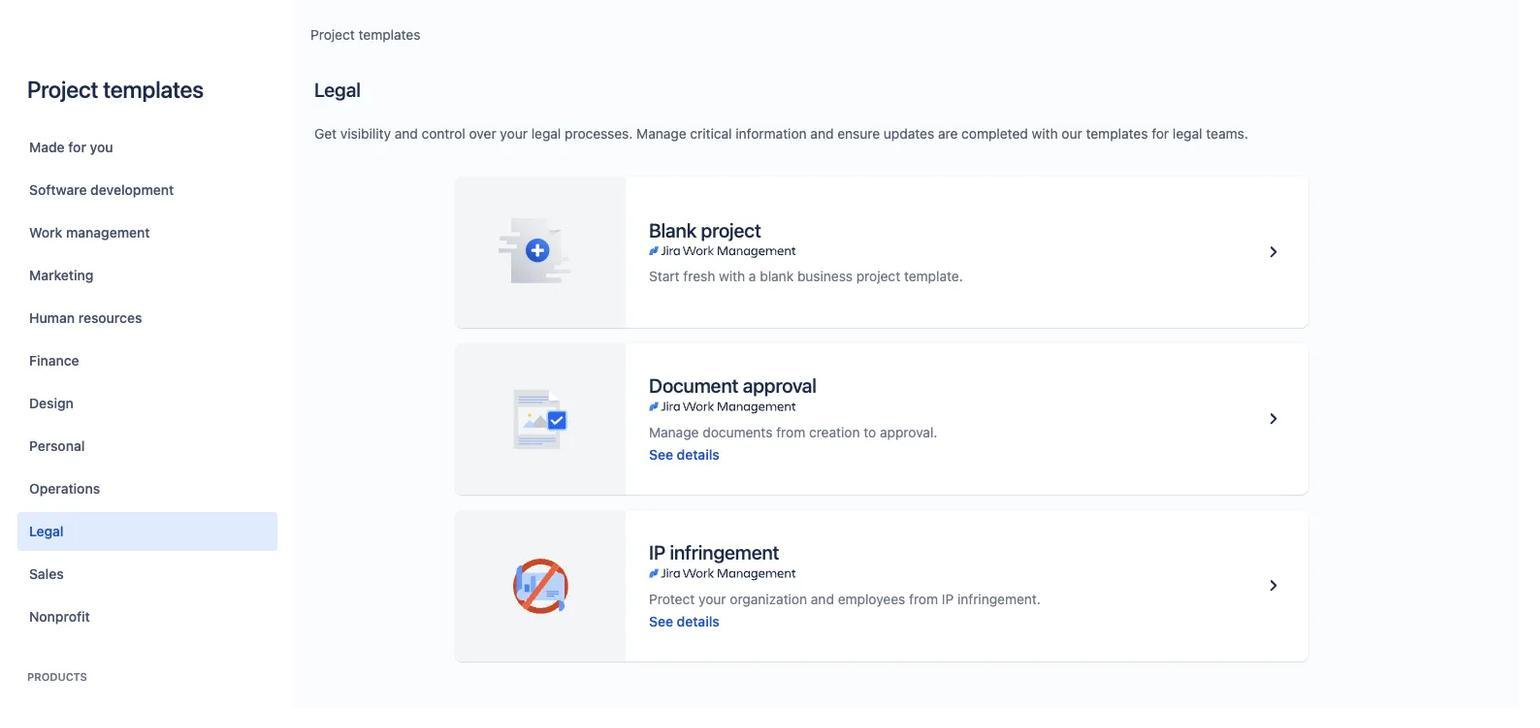 Task type: locate. For each thing, give the bounding box(es) containing it.
your
[[500, 126, 528, 142], [699, 591, 726, 607]]

0 vertical spatial project
[[311, 27, 355, 43]]

1 vertical spatial see details button
[[649, 612, 720, 631]]

made for you
[[29, 139, 113, 155]]

manage
[[637, 126, 687, 142], [649, 424, 699, 440]]

legal up 'sales'
[[29, 524, 64, 540]]

0 vertical spatial see details button
[[649, 445, 720, 464]]

0 vertical spatial manage
[[637, 126, 687, 142]]

see details for document
[[649, 446, 720, 462]]

documents
[[703, 424, 773, 440]]

0 horizontal spatial project
[[27, 76, 98, 103]]

2 details from the top
[[677, 613, 720, 629]]

see down protect on the bottom left of the page
[[649, 613, 673, 629]]

project
[[701, 218, 761, 241], [857, 268, 901, 284]]

project right business
[[857, 268, 901, 284]]

are
[[938, 126, 958, 142]]

project templates
[[311, 27, 421, 43], [27, 76, 204, 103]]

fresh
[[683, 268, 715, 284]]

creation
[[809, 424, 860, 440]]

blank
[[649, 218, 697, 241]]

1 horizontal spatial legal
[[314, 78, 361, 100]]

see
[[649, 446, 673, 462], [649, 613, 673, 629]]

see details button down protect on the bottom left of the page
[[649, 612, 720, 631]]

human resources button
[[17, 299, 278, 338]]

2 see details button from the top
[[649, 612, 720, 631]]

0 horizontal spatial your
[[500, 126, 528, 142]]

human
[[29, 310, 75, 326]]

1 vertical spatial details
[[677, 613, 720, 629]]

details
[[677, 446, 720, 462], [677, 613, 720, 629]]

1 vertical spatial legal
[[29, 524, 64, 540]]

templates
[[359, 27, 421, 43], [103, 76, 204, 103], [1086, 126, 1148, 142]]

1 vertical spatial ip
[[942, 591, 954, 607]]

ip
[[649, 541, 666, 564], [942, 591, 954, 607]]

see details down documents
[[649, 446, 720, 462]]

processes.
[[565, 126, 633, 142]]

for left "you" on the top of page
[[68, 139, 86, 155]]

approval
[[743, 374, 817, 397]]

0 horizontal spatial project templates
[[27, 76, 204, 103]]

manage down document
[[649, 424, 699, 440]]

project up a
[[701, 218, 761, 241]]

1 horizontal spatial from
[[909, 591, 938, 607]]

see for ip
[[649, 613, 673, 629]]

design button
[[17, 384, 278, 423]]

document approval
[[649, 374, 817, 397]]

1 see details from the top
[[649, 446, 720, 462]]

2 horizontal spatial templates
[[1086, 126, 1148, 142]]

0 vertical spatial templates
[[359, 27, 421, 43]]

development
[[90, 182, 174, 198]]

0 vertical spatial with
[[1032, 126, 1058, 142]]

for
[[1152, 126, 1169, 142], [68, 139, 86, 155]]

nonprofit button
[[17, 598, 278, 637]]

a
[[749, 268, 756, 284]]

0 vertical spatial details
[[677, 446, 720, 462]]

0 vertical spatial your
[[500, 126, 528, 142]]

1 vertical spatial with
[[719, 268, 745, 284]]

finance button
[[17, 342, 278, 380]]

legal
[[531, 126, 561, 142], [1173, 126, 1203, 142]]

legal left teams.
[[1173, 126, 1203, 142]]

resources
[[78, 310, 142, 326]]

1 horizontal spatial legal
[[1173, 126, 1203, 142]]

personal button
[[17, 427, 278, 466]]

from left creation
[[776, 424, 806, 440]]

1 horizontal spatial project
[[857, 268, 901, 284]]

work management button
[[17, 213, 278, 252]]

2 see from the top
[[649, 613, 673, 629]]

2 vertical spatial templates
[[1086, 126, 1148, 142]]

ip left the 'infringement.'
[[942, 591, 954, 607]]

business
[[798, 268, 853, 284]]

legal
[[314, 78, 361, 100], [29, 524, 64, 540]]

blank project
[[649, 218, 761, 241]]

marketing
[[29, 267, 94, 283]]

from
[[776, 424, 806, 440], [909, 591, 938, 607]]

0 horizontal spatial project
[[701, 218, 761, 241]]

your right protect on the bottom left of the page
[[699, 591, 726, 607]]

see details button down documents
[[649, 445, 720, 464]]

1 vertical spatial templates
[[103, 76, 204, 103]]

0 horizontal spatial ip
[[649, 541, 666, 564]]

2 legal from the left
[[1173, 126, 1203, 142]]

details for ip
[[677, 613, 720, 629]]

0 vertical spatial project
[[701, 218, 761, 241]]

finance
[[29, 353, 79, 369]]

with left the 'our'
[[1032, 126, 1058, 142]]

1 vertical spatial manage
[[649, 424, 699, 440]]

work management
[[29, 225, 150, 241]]

information
[[736, 126, 807, 142]]

legal up get
[[314, 78, 361, 100]]

manage documents from creation to approval.
[[649, 424, 938, 440]]

0 vertical spatial see details
[[649, 446, 720, 462]]

see details down protect on the bottom left of the page
[[649, 613, 720, 629]]

1 vertical spatial your
[[699, 591, 726, 607]]

see details
[[649, 446, 720, 462], [649, 613, 720, 629]]

see details button for ip
[[649, 612, 720, 631]]

and left employees
[[811, 591, 834, 607]]

1 see details button from the top
[[649, 445, 720, 464]]

marketing button
[[17, 256, 278, 295]]

legal left the processes.
[[531, 126, 561, 142]]

with
[[1032, 126, 1058, 142], [719, 268, 745, 284]]

products
[[27, 671, 87, 684]]

made for you button
[[17, 128, 278, 167]]

0 vertical spatial from
[[776, 424, 806, 440]]

0 horizontal spatial with
[[719, 268, 745, 284]]

1 vertical spatial see details
[[649, 613, 720, 629]]

1 vertical spatial see
[[649, 613, 673, 629]]

teams.
[[1206, 126, 1249, 142]]

over
[[469, 126, 496, 142]]

software development button
[[17, 171, 278, 210]]

ensure
[[838, 126, 880, 142]]

1 vertical spatial project templates
[[27, 76, 204, 103]]

1 details from the top
[[677, 446, 720, 462]]

1 vertical spatial project
[[857, 268, 901, 284]]

critical
[[690, 126, 732, 142]]

see details button
[[649, 445, 720, 464], [649, 612, 720, 631]]

project
[[311, 27, 355, 43], [27, 76, 98, 103]]

operations
[[29, 481, 100, 497]]

with left a
[[719, 268, 745, 284]]

see details button for document
[[649, 445, 720, 464]]

0 vertical spatial project templates
[[311, 27, 421, 43]]

see for document
[[649, 446, 673, 462]]

and
[[395, 126, 418, 142], [811, 126, 834, 142], [811, 591, 834, 607]]

0 vertical spatial ip
[[649, 541, 666, 564]]

details down protect on the bottom left of the page
[[677, 613, 720, 629]]

2 see details from the top
[[649, 613, 720, 629]]

for left teams.
[[1152, 126, 1169, 142]]

design
[[29, 395, 74, 411]]

to
[[864, 424, 876, 440]]

see down document
[[649, 446, 673, 462]]

1 horizontal spatial templates
[[359, 27, 421, 43]]

manage left the critical
[[637, 126, 687, 142]]

details down documents
[[677, 446, 720, 462]]

jira work management image
[[649, 244, 796, 259], [649, 244, 796, 259], [649, 399, 796, 415], [649, 399, 796, 415], [649, 566, 796, 582], [649, 566, 796, 582]]

from right employees
[[909, 591, 938, 607]]

ip up protect on the bottom left of the page
[[649, 541, 666, 564]]

0 horizontal spatial legal
[[531, 126, 561, 142]]

0 horizontal spatial legal
[[29, 524, 64, 540]]

visibility
[[340, 126, 391, 142]]

for inside button
[[68, 139, 86, 155]]

0 vertical spatial see
[[649, 446, 673, 462]]

0 vertical spatial legal
[[314, 78, 361, 100]]

1 horizontal spatial project templates
[[311, 27, 421, 43]]

0 horizontal spatial for
[[68, 139, 86, 155]]

1 see from the top
[[649, 446, 673, 462]]

your right over
[[500, 126, 528, 142]]



Task type: describe. For each thing, give the bounding box(es) containing it.
see details for ip
[[649, 613, 720, 629]]

ip infringement
[[649, 541, 779, 564]]

blank project image
[[1262, 241, 1286, 264]]

1 horizontal spatial for
[[1152, 126, 1169, 142]]

project templates link
[[311, 23, 421, 47]]

1 legal from the left
[[531, 126, 561, 142]]

get
[[314, 126, 337, 142]]

start
[[649, 268, 680, 284]]

1 horizontal spatial ip
[[942, 591, 954, 607]]

1 horizontal spatial project
[[311, 27, 355, 43]]

details for document
[[677, 446, 720, 462]]

approval.
[[880, 424, 938, 440]]

and left control
[[395, 126, 418, 142]]

our
[[1062, 126, 1083, 142]]

employees
[[838, 591, 906, 607]]

ip infringement image
[[1262, 574, 1286, 598]]

sales
[[29, 566, 64, 582]]

0 horizontal spatial from
[[776, 424, 806, 440]]

completed
[[962, 126, 1028, 142]]

management
[[66, 225, 150, 241]]

legal button
[[17, 512, 278, 551]]

blank
[[760, 268, 794, 284]]

infringement
[[670, 541, 779, 564]]

1 horizontal spatial your
[[699, 591, 726, 607]]

legal inside button
[[29, 524, 64, 540]]

you
[[90, 139, 113, 155]]

protect your organization and employees from ip infringement.
[[649, 591, 1041, 607]]

1 vertical spatial from
[[909, 591, 938, 607]]

control
[[422, 126, 466, 142]]

software
[[29, 182, 87, 198]]

and left ensure
[[811, 126, 834, 142]]

updates
[[884, 126, 935, 142]]

software development
[[29, 182, 174, 198]]

infringement.
[[958, 591, 1041, 607]]

sales button
[[17, 555, 278, 594]]

human resources
[[29, 310, 142, 326]]

1 vertical spatial project
[[27, 76, 98, 103]]

0 horizontal spatial templates
[[103, 76, 204, 103]]

start fresh with a blank business project template.
[[649, 268, 963, 284]]

made
[[29, 139, 65, 155]]

protect
[[649, 591, 695, 607]]

document approval image
[[1262, 408, 1286, 431]]

work
[[29, 225, 62, 241]]

get visibility and control over your legal processes. manage critical information and ensure updates are completed with our templates for legal teams.
[[314, 126, 1249, 142]]

operations button
[[17, 470, 278, 508]]

document
[[649, 374, 739, 397]]

nonprofit
[[29, 609, 90, 625]]

personal
[[29, 438, 85, 454]]

template.
[[904, 268, 963, 284]]

organization
[[730, 591, 807, 607]]

1 horizontal spatial with
[[1032, 126, 1058, 142]]



Task type: vqa. For each thing, say whether or not it's contained in the screenshot.
the Work log
no



